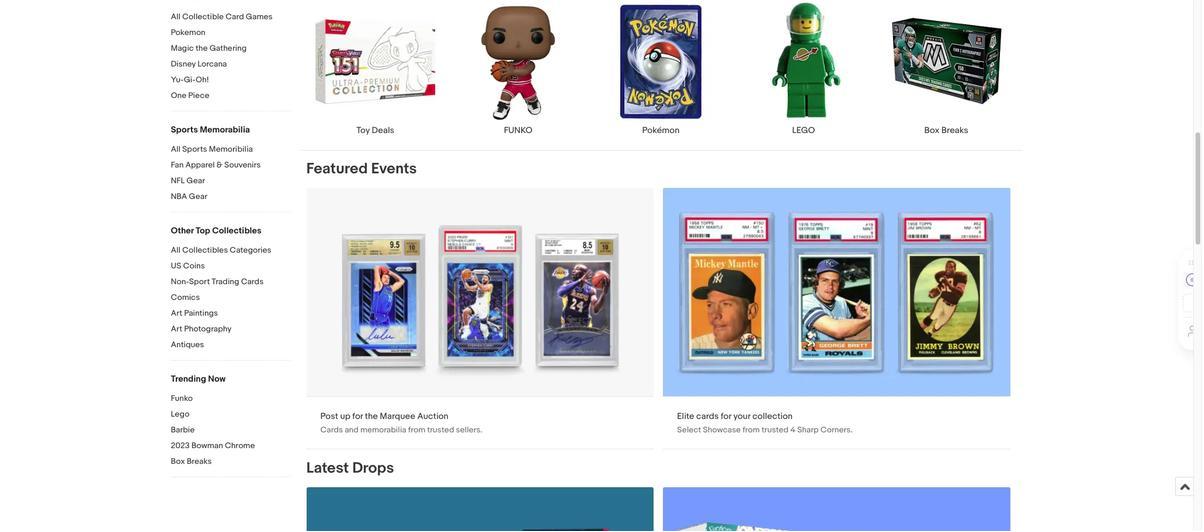 Task type: locate. For each thing, give the bounding box(es) containing it.
0 horizontal spatial cards
[[241, 277, 264, 287]]

sports up apparel
[[182, 144, 207, 154]]

box breaks link
[[875, 1, 1018, 136], [171, 457, 291, 468]]

1 vertical spatial the
[[365, 411, 378, 422]]

0 vertical spatial the
[[196, 43, 208, 53]]

all up fan
[[171, 144, 180, 154]]

2 from from the left
[[743, 425, 760, 435]]

1 vertical spatial collectibles
[[182, 245, 228, 255]]

your
[[733, 411, 751, 422]]

gathering
[[210, 43, 247, 53]]

1 vertical spatial gear
[[189, 192, 207, 202]]

one
[[171, 91, 186, 100]]

0 horizontal spatial breaks
[[187, 457, 212, 467]]

None text field
[[306, 188, 654, 449], [663, 188, 1011, 449], [306, 488, 654, 532], [306, 188, 654, 449], [663, 188, 1011, 449], [306, 488, 654, 532]]

1 horizontal spatial for
[[721, 411, 731, 422]]

games
[[246, 12, 273, 22]]

pokémon link
[[590, 1, 732, 136]]

trusted down auction
[[427, 425, 454, 435]]

gear down apparel
[[187, 176, 205, 186]]

0 horizontal spatial box
[[171, 457, 185, 467]]

1 horizontal spatial the
[[365, 411, 378, 422]]

cards down post on the left bottom
[[320, 425, 343, 435]]

for inside "post up for the marquee auction cards and memorabilia from trusted sellers."
[[352, 411, 363, 422]]

1 horizontal spatial trusted
[[762, 425, 789, 435]]

art photography link
[[171, 324, 291, 335]]

1 vertical spatial art
[[171, 324, 182, 334]]

now
[[208, 374, 226, 385]]

all inside the all collectible card games pokemon magic the gathering disney lorcana yu-gi-oh! one piece
[[171, 12, 180, 22]]

the up the lorcana
[[196, 43, 208, 53]]

1 vertical spatial breaks
[[187, 457, 212, 467]]

us coins link
[[171, 261, 291, 272]]

latest
[[306, 460, 349, 478]]

0 vertical spatial box
[[925, 125, 940, 136]]

None text field
[[663, 488, 1011, 532]]

0 vertical spatial all
[[171, 12, 180, 22]]

gear right nba
[[189, 192, 207, 202]]

for
[[352, 411, 363, 422], [721, 411, 731, 422]]

memoribilia
[[209, 144, 253, 154]]

from
[[408, 425, 425, 435], [743, 425, 760, 435]]

1 vertical spatial box breaks link
[[171, 457, 291, 468]]

1 horizontal spatial box breaks link
[[875, 1, 1018, 136]]

0 vertical spatial box breaks link
[[875, 1, 1018, 136]]

bowman
[[191, 441, 223, 451]]

collectibles inside 'all collectibles categories us coins non-sport trading cards comics art paintings art photography antiques'
[[182, 245, 228, 255]]

art down comics
[[171, 308, 182, 318]]

lorcana
[[198, 59, 227, 69]]

all up pokemon
[[171, 12, 180, 22]]

nfl gear link
[[171, 176, 291, 187]]

&
[[217, 160, 223, 170]]

0 vertical spatial collectibles
[[212, 226, 262, 237]]

comics
[[171, 293, 200, 303]]

cards down 'us coins' link
[[241, 277, 264, 287]]

lego
[[171, 410, 190, 419]]

trading
[[212, 277, 239, 287]]

trusted inside "post up for the marquee auction cards and memorabilia from trusted sellers."
[[427, 425, 454, 435]]

breaks
[[942, 125, 969, 136], [187, 457, 212, 467]]

all inside 'all collectibles categories us coins non-sport trading cards comics art paintings art photography antiques'
[[171, 245, 180, 255]]

1 horizontal spatial box
[[925, 125, 940, 136]]

1 horizontal spatial from
[[743, 425, 760, 435]]

0 horizontal spatial the
[[196, 43, 208, 53]]

events
[[371, 160, 417, 178]]

all up us
[[171, 245, 180, 255]]

collectibles up all collectibles categories link
[[212, 226, 262, 237]]

featured
[[306, 160, 368, 178]]

fan
[[171, 160, 184, 170]]

0 vertical spatial cards
[[241, 277, 264, 287]]

trusted down collection
[[762, 425, 789, 435]]

lego
[[792, 125, 815, 136]]

collectible
[[182, 12, 224, 22]]

sport
[[189, 277, 210, 287]]

art up antiques
[[171, 324, 182, 334]]

toy deals
[[356, 125, 394, 136]]

1 vertical spatial all
[[171, 144, 180, 154]]

from down your
[[743, 425, 760, 435]]

from inside elite cards for your collection select showcase from trusted 4 sharp corners.
[[743, 425, 760, 435]]

non-
[[171, 277, 189, 287]]

disney
[[171, 59, 196, 69]]

collectibles
[[212, 226, 262, 237], [182, 245, 228, 255]]

all
[[171, 12, 180, 22], [171, 144, 180, 154], [171, 245, 180, 255]]

1 horizontal spatial breaks
[[942, 125, 969, 136]]

1 vertical spatial sports
[[182, 144, 207, 154]]

from down auction
[[408, 425, 425, 435]]

0 horizontal spatial box breaks link
[[171, 457, 291, 468]]

sports down 'one'
[[171, 124, 198, 136]]

for inside elite cards for your collection select showcase from trusted 4 sharp corners.
[[721, 411, 731, 422]]

paintings
[[184, 308, 218, 318]]

sellers.
[[456, 425, 483, 435]]

1 from from the left
[[408, 425, 425, 435]]

collectibles up the coins
[[182, 245, 228, 255]]

3 all from the top
[[171, 245, 180, 255]]

box breaks link for '2023 bowman chrome' link
[[171, 457, 291, 468]]

deals
[[372, 125, 394, 136]]

2 for from the left
[[721, 411, 731, 422]]

souvenirs
[[224, 160, 261, 170]]

cards
[[696, 411, 719, 422]]

the
[[196, 43, 208, 53], [365, 411, 378, 422]]

1 art from the top
[[171, 308, 182, 318]]

gear
[[187, 176, 205, 186], [189, 192, 207, 202]]

elite
[[677, 411, 694, 422]]

all for all collectibles categories us coins non-sport trading cards comics art paintings art photography antiques
[[171, 245, 180, 255]]

nba gear link
[[171, 192, 291, 203]]

funko
[[171, 394, 193, 404]]

post
[[320, 411, 338, 422]]

1 for from the left
[[352, 411, 363, 422]]

1 all from the top
[[171, 12, 180, 22]]

other top collectibles
[[171, 226, 262, 237]]

barbie
[[171, 425, 195, 435]]

1 trusted from the left
[[427, 425, 454, 435]]

2 all from the top
[[171, 144, 180, 154]]

1 vertical spatial cards
[[320, 425, 343, 435]]

2023 bowman chrome link
[[171, 441, 291, 452]]

card
[[226, 12, 244, 22]]

for up showcase
[[721, 411, 731, 422]]

yu-
[[171, 75, 184, 85]]

toy deals link
[[304, 1, 447, 136]]

for right "up" at the bottom left of the page
[[352, 411, 363, 422]]

0 horizontal spatial trusted
[[427, 425, 454, 435]]

the up memorabilia
[[365, 411, 378, 422]]

us
[[171, 261, 181, 271]]

sports inside the all sports memoribilia fan apparel & souvenirs nfl gear nba gear
[[182, 144, 207, 154]]

all inside the all sports memoribilia fan apparel & souvenirs nfl gear nba gear
[[171, 144, 180, 154]]

coins
[[183, 261, 205, 271]]

marquee
[[380, 411, 415, 422]]

1 vertical spatial box
[[171, 457, 185, 467]]

2 vertical spatial all
[[171, 245, 180, 255]]

cards inside 'all collectibles categories us coins non-sport trading cards comics art paintings art photography antiques'
[[241, 277, 264, 287]]

lego link
[[171, 410, 291, 421]]

0 vertical spatial art
[[171, 308, 182, 318]]

0 vertical spatial gear
[[187, 176, 205, 186]]

0 horizontal spatial for
[[352, 411, 363, 422]]

trusted
[[427, 425, 454, 435], [762, 425, 789, 435]]

featured events
[[306, 160, 417, 178]]

2 trusted from the left
[[762, 425, 789, 435]]

non-sport trading cards link
[[171, 277, 291, 288]]

cards inside "post up for the marquee auction cards and memorabilia from trusted sellers."
[[320, 425, 343, 435]]

sports
[[171, 124, 198, 136], [182, 144, 207, 154]]

0 vertical spatial sports
[[171, 124, 198, 136]]

0 horizontal spatial from
[[408, 425, 425, 435]]

the inside the all collectible card games pokemon magic the gathering disney lorcana yu-gi-oh! one piece
[[196, 43, 208, 53]]

pokemon link
[[171, 27, 291, 39]]

1 horizontal spatial cards
[[320, 425, 343, 435]]



Task type: describe. For each thing, give the bounding box(es) containing it.
antiques
[[171, 340, 204, 350]]

funko lego barbie 2023 bowman chrome box breaks
[[171, 394, 255, 467]]

disney lorcana link
[[171, 59, 291, 70]]

breaks inside funko lego barbie 2023 bowman chrome box breaks
[[187, 457, 212, 467]]

latest drops
[[306, 460, 394, 478]]

toy
[[356, 125, 370, 136]]

antiques link
[[171, 340, 291, 351]]

magic
[[171, 43, 194, 53]]

memorabilia
[[200, 124, 250, 136]]

the inside "post up for the marquee auction cards and memorabilia from trusted sellers."
[[365, 411, 378, 422]]

pokémon
[[642, 125, 680, 136]]

top
[[196, 226, 210, 237]]

categories
[[230, 245, 271, 255]]

memorabilia
[[360, 425, 406, 435]]

box breaks
[[925, 125, 969, 136]]

2023
[[171, 441, 190, 451]]

art paintings link
[[171, 308, 291, 320]]

lego link
[[732, 1, 875, 136]]

box breaks link for lego link
[[875, 1, 1018, 136]]

sharp
[[797, 425, 819, 435]]

and
[[345, 425, 359, 435]]

up
[[340, 411, 350, 422]]

all collectibles categories us coins non-sport trading cards comics art paintings art photography antiques
[[171, 245, 271, 350]]

funko link
[[171, 394, 291, 405]]

other
[[171, 226, 194, 237]]

fan apparel & souvenirs link
[[171, 160, 291, 171]]

gi-
[[184, 75, 196, 85]]

photography
[[184, 324, 232, 334]]

corners.
[[821, 425, 853, 435]]

from inside "post up for the marquee auction cards and memorabilia from trusted sellers."
[[408, 425, 425, 435]]

nba
[[171, 192, 187, 202]]

auction
[[417, 411, 449, 422]]

pokemon
[[171, 27, 205, 37]]

all sports memoribilia link
[[171, 144, 291, 155]]

showcase
[[703, 425, 741, 435]]

collection
[[753, 411, 793, 422]]

for for up
[[352, 411, 363, 422]]

piece
[[188, 91, 209, 100]]

one piece link
[[171, 91, 291, 102]]

apparel
[[185, 160, 215, 170]]

all for all sports memoribilia fan apparel & souvenirs nfl gear nba gear
[[171, 144, 180, 154]]

4
[[790, 425, 796, 435]]

trusted inside elite cards for your collection select showcase from trusted 4 sharp corners.
[[762, 425, 789, 435]]

magic the gathering link
[[171, 43, 291, 54]]

0 vertical spatial breaks
[[942, 125, 969, 136]]

all collectibles categories link
[[171, 245, 291, 256]]

box inside funko lego barbie 2023 bowman chrome box breaks
[[171, 457, 185, 467]]

oh!
[[196, 75, 209, 85]]

select
[[677, 425, 701, 435]]

funko
[[504, 125, 533, 136]]

all sports memoribilia fan apparel & souvenirs nfl gear nba gear
[[171, 144, 261, 202]]

elite cards for your collection select showcase from trusted 4 sharp corners.
[[677, 411, 853, 435]]

2 art from the top
[[171, 324, 182, 334]]

all collectible card games link
[[171, 12, 291, 23]]

nfl
[[171, 176, 185, 186]]

chrome
[[225, 441, 255, 451]]

trending now
[[171, 374, 226, 385]]

comics link
[[171, 293, 291, 304]]

for for cards
[[721, 411, 731, 422]]

funko link
[[447, 1, 590, 136]]

barbie link
[[171, 425, 291, 436]]

yu-gi-oh! link
[[171, 75, 291, 86]]

post up for the marquee auction cards and memorabilia from trusted sellers.
[[320, 411, 483, 435]]

all for all collectible card games pokemon magic the gathering disney lorcana yu-gi-oh! one piece
[[171, 12, 180, 22]]

sports memorabilia
[[171, 124, 250, 136]]

all collectible card games pokemon magic the gathering disney lorcana yu-gi-oh! one piece
[[171, 12, 273, 100]]

trending
[[171, 374, 206, 385]]

drops
[[352, 460, 394, 478]]



Task type: vqa. For each thing, say whether or not it's contained in the screenshot.
address and to at the top left
no



